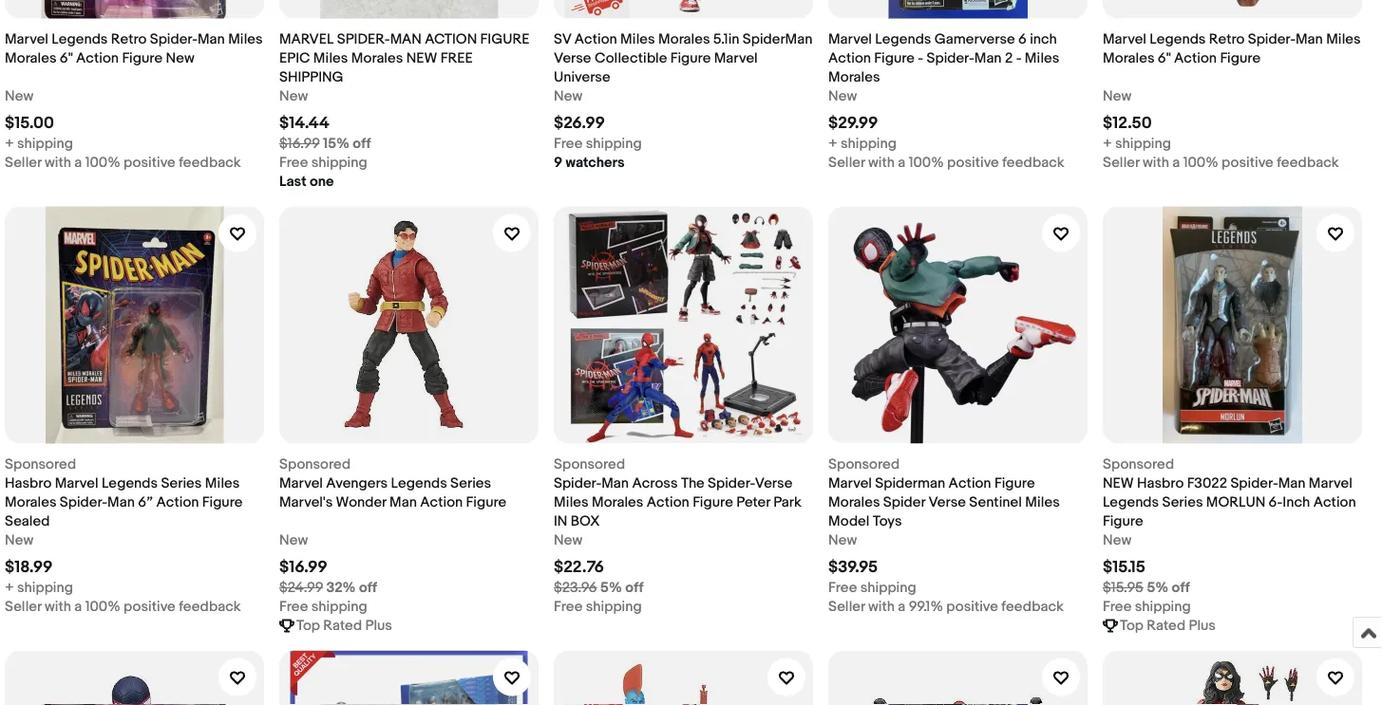 Task type: vqa. For each thing, say whether or not it's contained in the screenshot.


Task type: describe. For each thing, give the bounding box(es) containing it.
figure inside marvel legends gamerverse 6 inch action figure - spider-man 2 - miles morales new $29.99 + shipping seller with a 100% positive feedback
[[874, 50, 915, 67]]

action inside sponsored hasbro marvel legends series miles morales spider-man 6" action figure sealed new $18.99 + shipping seller with a 100% positive feedback
[[156, 494, 199, 512]]

epic
[[279, 50, 310, 67]]

verse inside sponsored marvel spiderman action figure morales spider verse sentinel miles model toys new $39.95 free shipping seller with a 99.1% positive feedback
[[928, 494, 966, 512]]

new text field for $22.76
[[554, 531, 583, 550]]

marvel legends gamerverse 6 inch action figure - spider-man 2 - miles morales new $29.99 + shipping seller with a 100% positive feedback
[[828, 31, 1064, 171]]

spider-
[[337, 31, 390, 48]]

$16.99 inside marvel spider-man action figure epic miles morales new free shipping new $14.44 $16.99 15% off free shipping last one
[[279, 135, 320, 152]]

positive inside new $15.00 + shipping seller with a 100% positive feedback
[[124, 154, 176, 171]]

new inside marvel spider-man action figure epic miles morales new free shipping new $14.44 $16.99 15% off free shipping last one
[[279, 88, 308, 105]]

shipping inside sponsored marvel spiderman action figure morales spider verse sentinel miles model toys new $39.95 free shipping seller with a 99.1% positive feedback
[[860, 580, 916, 597]]

$23.96
[[554, 580, 597, 597]]

seller inside marvel legends gamerverse 6 inch action figure - spider-man 2 - miles morales new $29.99 + shipping seller with a 100% positive feedback
[[828, 154, 865, 171]]

top for $15.15
[[1120, 618, 1144, 635]]

toys
[[873, 513, 902, 531]]

man
[[390, 31, 422, 48]]

new inside "sv action miles morales 5.1in spiderman verse collectible figure marvel universe new $26.99 free shipping 9 watchers"
[[554, 88, 583, 105]]

top rated plus for $15.15
[[1120, 618, 1216, 635]]

morales inside 'sponsored spider-man across the spider-verse miles morales action figure peter park in box new $22.76 $23.96 5% off free shipping'
[[592, 494, 643, 512]]

previous price $16.99 15% off text field
[[279, 134, 371, 153]]

new text field for $18.99
[[5, 531, 33, 550]]

marvel's
[[279, 494, 333, 512]]

Seller with a 99.1% positive feedback text field
[[828, 598, 1064, 617]]

sponsored marvel avengers legends series marvel's wonder man action figure
[[279, 456, 507, 512]]

series for sponsored marvel avengers legends series marvel's wonder man action figure
[[450, 475, 491, 493]]

sponsored spider-man across the spider-verse miles morales action figure peter park in box new $22.76 $23.96 5% off free shipping
[[554, 456, 802, 616]]

avengers
[[326, 475, 388, 493]]

$29.99
[[828, 113, 878, 133]]

action inside marvel legends retro spider-man miles morales 6" action figure new
[[76, 50, 119, 67]]

with inside new $15.00 + shipping seller with a 100% positive feedback
[[45, 154, 71, 171]]

sv
[[554, 31, 571, 48]]

with inside marvel legends gamerverse 6 inch action figure - spider-man 2 - miles morales new $29.99 + shipping seller with a 100% positive feedback
[[868, 154, 895, 171]]

a inside sponsored hasbro marvel legends series miles morales spider-man 6" action figure sealed new $18.99 + shipping seller with a 100% positive feedback
[[74, 599, 82, 616]]

action inside "sv action miles morales 5.1in spiderman verse collectible figure marvel universe new $26.99 free shipping 9 watchers"
[[574, 31, 617, 48]]

new inside marvel legends retro spider-man miles morales 6" action figure new
[[166, 50, 194, 67]]

6"
[[138, 494, 153, 512]]

off inside sponsored new hasbro f3022 spider-man marvel legends series morlun 6-inch action figure new $15.15 $15.95 5% off free shipping
[[1172, 580, 1190, 597]]

positive inside sponsored marvel spiderman action figure morales spider verse sentinel miles model toys new $39.95 free shipping seller with a 99.1% positive feedback
[[946, 599, 998, 616]]

Last one text field
[[279, 172, 334, 191]]

new text field for $16.99
[[279, 531, 308, 550]]

positive inside sponsored hasbro marvel legends series miles morales spider-man 6" action figure sealed new $18.99 + shipping seller with a 100% positive feedback
[[124, 599, 176, 616]]

spider- inside sponsored new hasbro f3022 spider-man marvel legends series morlun 6-inch action figure new $15.15 $15.95 5% off free shipping
[[1231, 475, 1278, 493]]

action inside 'sponsored spider-man across the spider-verse miles morales action figure peter park in box new $22.76 $23.96 5% off free shipping'
[[647, 494, 689, 512]]

free inside 'sponsored spider-man across the spider-verse miles morales action figure peter park in box new $22.76 $23.96 5% off free shipping'
[[554, 599, 583, 616]]

action inside marvel legends retro spider-man miles morales 6" action figure
[[1174, 50, 1217, 67]]

+ shipping text field for $15.00
[[5, 134, 73, 153]]

action inside the sponsored marvel avengers legends series marvel's wonder man action figure
[[420, 494, 463, 512]]

shipping inside 'sponsored spider-man across the spider-verse miles morales action figure peter park in box new $22.76 $23.96 5% off free shipping'
[[586, 599, 642, 616]]

Sponsored text field
[[554, 455, 625, 474]]

shipping inside marvel spider-man action figure epic miles morales new free shipping new $14.44 $16.99 15% off free shipping last one
[[311, 154, 367, 171]]

99.1%
[[909, 599, 943, 616]]

$14.44
[[279, 113, 330, 133]]

rated for $15.15
[[1147, 618, 1186, 635]]

2 horizontal spatial free shipping text field
[[828, 579, 916, 598]]

$29.99 text field
[[828, 113, 878, 133]]

new text field for $15.15
[[1103, 531, 1132, 550]]

100% inside sponsored hasbro marvel legends series miles morales spider-man 6" action figure sealed new $18.99 + shipping seller with a 100% positive feedback
[[85, 599, 120, 616]]

top rated plus text field for $16.99
[[296, 617, 392, 636]]

action inside sponsored new hasbro f3022 spider-man marvel legends series morlun 6-inch action figure new $15.15 $15.95 5% off free shipping
[[1313, 494, 1356, 512]]

man inside marvel legends retro spider-man miles morales 6" action figure new
[[198, 31, 225, 48]]

one
[[310, 173, 334, 190]]

legends inside sponsored hasbro marvel legends series miles morales spider-man 6" action figure sealed new $18.99 + shipping seller with a 100% positive feedback
[[102, 475, 158, 493]]

$26.99
[[554, 113, 605, 133]]

sponsored inside the sponsored marvel avengers legends series marvel's wonder man action figure
[[279, 456, 351, 474]]

32%
[[326, 580, 356, 597]]

sponsored text field for $18.99
[[5, 455, 76, 474]]

marvel inside sponsored marvel spiderman action figure morales spider verse sentinel miles model toys new $39.95 free shipping seller with a 99.1% positive feedback
[[828, 475, 872, 493]]

free inside new $16.99 $24.99 32% off free shipping
[[279, 599, 308, 616]]

in
[[554, 513, 568, 531]]

$22.76 text field
[[554, 558, 604, 578]]

$26.99 text field
[[554, 113, 605, 133]]

top for $16.99
[[296, 618, 320, 635]]

with inside new $12.50 + shipping seller with a 100% positive feedback
[[1143, 154, 1169, 171]]

1 - from the left
[[918, 50, 923, 67]]

peter
[[736, 494, 770, 512]]

marvel spider-man action figure epic miles morales new free shipping new $14.44 $16.99 15% off free shipping last one
[[279, 31, 530, 190]]

legends inside sponsored new hasbro f3022 spider-man marvel legends series morlun 6-inch action figure new $15.15 $15.95 5% off free shipping
[[1103, 494, 1159, 512]]

figure inside marvel legends retro spider-man miles morales 6" action figure
[[1220, 50, 1261, 67]]

figure inside sponsored marvel spiderman action figure morales spider verse sentinel miles model toys new $39.95 free shipping seller with a 99.1% positive feedback
[[994, 475, 1035, 493]]

positive inside new $12.50 + shipping seller with a 100% positive feedback
[[1222, 154, 1274, 171]]

marvel inside marvel legends retro spider-man miles morales 6" action figure new
[[5, 31, 48, 48]]

2
[[1005, 50, 1013, 67]]

feedback inside new $15.00 + shipping seller with a 100% positive feedback
[[179, 154, 241, 171]]

man inside marvel legends retro spider-man miles morales 6" action figure
[[1296, 31, 1323, 48]]

gamerverse
[[934, 31, 1015, 48]]

new inside sponsored new hasbro f3022 spider-man marvel legends series morlun 6-inch action figure new $15.15 $15.95 5% off free shipping
[[1103, 475, 1134, 493]]

shipping inside new $12.50 + shipping seller with a 100% positive feedback
[[1115, 135, 1171, 152]]

+ inside marvel legends gamerverse 6 inch action figure - spider-man 2 - miles morales new $29.99 + shipping seller with a 100% positive feedback
[[828, 135, 837, 152]]

box
[[571, 513, 600, 531]]

shipping inside marvel legends gamerverse 6 inch action figure - spider-man 2 - miles morales new $29.99 + shipping seller with a 100% positive feedback
[[841, 135, 897, 152]]

new text field for $15.00
[[5, 87, 33, 106]]

spiderman
[[743, 31, 813, 48]]

sponsored inside sponsored new hasbro f3022 spider-man marvel legends series morlun 6-inch action figure new $15.15 $15.95 5% off free shipping
[[1103, 456, 1174, 474]]

positive inside marvel legends gamerverse 6 inch action figure - spider-man 2 - miles morales new $29.99 + shipping seller with a 100% positive feedback
[[947, 154, 999, 171]]

morales inside marvel spider-man action figure epic miles morales new free shipping new $14.44 $16.99 15% off free shipping last one
[[351, 50, 403, 67]]

miles inside 'sponsored spider-man across the spider-verse miles morales action figure peter park in box new $22.76 $23.96 5% off free shipping'
[[554, 494, 589, 512]]

sponsored text field for $39.95
[[828, 455, 900, 474]]

new inside sponsored hasbro marvel legends series miles morales spider-man 6" action figure sealed new $18.99 + shipping seller with a 100% positive feedback
[[5, 532, 33, 550]]

feedback inside sponsored hasbro marvel legends series miles morales spider-man 6" action figure sealed new $18.99 + shipping seller with a 100% positive feedback
[[179, 599, 241, 616]]

previous price $23.96 5% off text field
[[554, 579, 644, 598]]

$15.95
[[1103, 580, 1144, 597]]

a inside new $12.50 + shipping seller with a 100% positive feedback
[[1172, 154, 1180, 171]]

figure inside 'sponsored spider-man across the spider-verse miles morales action figure peter park in box new $22.76 $23.96 5% off free shipping'
[[693, 494, 733, 512]]

new text field for $29.99
[[828, 87, 857, 106]]

marvel inside marvel legends gamerverse 6 inch action figure - spider-man 2 - miles morales new $29.99 + shipping seller with a 100% positive feedback
[[828, 31, 872, 48]]

sentinel
[[969, 494, 1022, 512]]

2 horizontal spatial free shipping text field
[[1103, 598, 1191, 617]]

0 horizontal spatial free shipping text field
[[279, 153, 367, 172]]

$15.00
[[5, 113, 54, 133]]

marvel legends retro spider-man miles morales 6" action figure new
[[5, 31, 263, 67]]

+ inside sponsored hasbro marvel legends series miles morales spider-man 6" action figure sealed new $18.99 + shipping seller with a 100% positive feedback
[[5, 580, 14, 597]]

sponsored for $39.95
[[828, 456, 900, 474]]

legends inside marvel legends gamerverse 6 inch action figure - spider-man 2 - miles morales new $29.99 + shipping seller with a 100% positive feedback
[[875, 31, 931, 48]]

morales inside marvel legends retro spider-man miles morales 6" action figure new
[[5, 50, 57, 67]]

man inside the sponsored marvel avengers legends series marvel's wonder man action figure
[[390, 494, 417, 512]]

15%
[[323, 135, 350, 152]]

100% inside new $12.50 + shipping seller with a 100% positive feedback
[[1183, 154, 1218, 171]]

morales inside sponsored hasbro marvel legends series miles morales spider-man 6" action figure sealed new $18.99 + shipping seller with a 100% positive feedback
[[5, 494, 57, 512]]

model
[[828, 513, 869, 531]]

morales inside marvel legends gamerverse 6 inch action figure - spider-man 2 - miles morales new $29.99 + shipping seller with a 100% positive feedback
[[828, 69, 880, 86]]

marvel
[[279, 31, 334, 48]]

wonder
[[336, 494, 386, 512]]

free inside "sv action miles morales 5.1in spiderman verse collectible figure marvel universe new $26.99 free shipping 9 watchers"
[[554, 135, 583, 152]]

series inside sponsored new hasbro f3022 spider-man marvel legends series morlun 6-inch action figure new $15.15 $15.95 5% off free shipping
[[1162, 494, 1203, 512]]

action inside sponsored marvel spiderman action figure morales spider verse sentinel miles model toys new $39.95 free shipping seller with a 99.1% positive feedback
[[949, 475, 991, 493]]

shipping inside sponsored hasbro marvel legends series miles morales spider-man 6" action figure sealed new $18.99 + shipping seller with a 100% positive feedback
[[17, 580, 73, 597]]

sponsored for $22.76
[[554, 456, 625, 474]]

+ shipping text field
[[5, 579, 73, 598]]

sv action miles morales 5.1in spiderman verse collectible figure marvel universe new $26.99 free shipping 9 watchers
[[554, 31, 813, 171]]

5.1in
[[713, 31, 739, 48]]

the
[[681, 475, 705, 493]]

with inside sponsored marvel spiderman action figure morales spider verse sentinel miles model toys new $39.95 free shipping seller with a 99.1% positive feedback
[[868, 599, 895, 616]]

figure inside "sv action miles morales 5.1in spiderman verse collectible figure marvel universe new $26.99 free shipping 9 watchers"
[[670, 50, 711, 67]]



Task type: locate. For each thing, give the bounding box(es) containing it.
+ down $29.99
[[828, 135, 837, 152]]

spider- inside sponsored hasbro marvel legends series miles morales spider-man 6" action figure sealed new $18.99 + shipping seller with a 100% positive feedback
[[60, 494, 107, 512]]

new
[[166, 50, 194, 67], [5, 88, 33, 105], [279, 88, 308, 105], [554, 88, 583, 105], [828, 88, 857, 105], [1103, 88, 1132, 105], [5, 532, 33, 550], [279, 532, 308, 550], [554, 532, 583, 550], [828, 532, 857, 550], [1103, 532, 1132, 550]]

free shipping text field for $22.76
[[554, 598, 642, 617]]

inch
[[1283, 494, 1310, 512]]

verse inside "sv action miles morales 5.1in spiderman verse collectible figure marvel universe new $26.99 free shipping 9 watchers"
[[554, 50, 591, 67]]

free down $24.99
[[279, 599, 308, 616]]

off inside marvel spider-man action figure epic miles morales new free shipping new $14.44 $16.99 15% off free shipping last one
[[353, 135, 371, 152]]

man inside sponsored hasbro marvel legends series miles morales spider-man 6" action figure sealed new $18.99 + shipping seller with a 100% positive feedback
[[107, 494, 135, 512]]

1 horizontal spatial top rated plus text field
[[1120, 617, 1216, 636]]

6" up new $12.50 + shipping seller with a 100% positive feedback
[[1158, 50, 1171, 67]]

+ inside new $12.50 + shipping seller with a 100% positive feedback
[[1103, 135, 1112, 152]]

new inside new $16.99 $24.99 32% off free shipping
[[279, 532, 308, 550]]

free inside marvel spider-man action figure epic miles morales new free shipping new $14.44 $16.99 15% off free shipping last one
[[279, 154, 308, 171]]

$15.15
[[1103, 558, 1146, 578]]

morales up model
[[828, 494, 880, 512]]

0 horizontal spatial verse
[[554, 50, 591, 67]]

series inside the sponsored marvel avengers legends series marvel's wonder man action figure
[[450, 475, 491, 493]]

$14.44 text field
[[279, 113, 330, 133]]

figure
[[480, 31, 530, 48]]

- right the 2
[[1016, 50, 1022, 67]]

new down man at the left top of page
[[406, 50, 437, 67]]

free shipping text field up watchers
[[554, 134, 642, 153]]

miles inside marvel spider-man action figure epic miles morales new free shipping new $14.44 $16.99 15% off free shipping last one
[[313, 50, 348, 67]]

1 + shipping text field from the left
[[5, 134, 73, 153]]

$15.00 text field
[[5, 113, 54, 133]]

1 hasbro from the left
[[5, 475, 52, 493]]

$16.99 text field
[[279, 558, 327, 578]]

sponsored for $18.99
[[5, 456, 76, 474]]

$16.99 down the $14.44
[[279, 135, 320, 152]]

+ down $12.50
[[1103, 135, 1112, 152]]

free up 9
[[554, 135, 583, 152]]

Sponsored text field
[[5, 455, 76, 474], [279, 455, 351, 474], [828, 455, 900, 474], [1103, 455, 1174, 474]]

5% inside 'sponsored spider-man across the spider-verse miles morales action figure peter park in box new $22.76 $23.96 5% off free shipping'
[[600, 580, 622, 597]]

new down in
[[554, 532, 583, 550]]

0 vertical spatial $16.99
[[279, 135, 320, 152]]

1 vertical spatial new
[[1103, 475, 1134, 493]]

2 - from the left
[[1016, 50, 1022, 67]]

shipping down 15%
[[311, 154, 367, 171]]

seller
[[5, 154, 41, 171], [828, 154, 865, 171], [1103, 154, 1140, 171], [5, 599, 41, 616], [828, 599, 865, 616]]

retro up new $15.00 + shipping seller with a 100% positive feedback
[[111, 31, 147, 48]]

free shipping text field down $23.96
[[554, 598, 642, 617]]

1 horizontal spatial hasbro
[[1137, 475, 1184, 493]]

shipping down $12.50 text field
[[1115, 135, 1171, 152]]

action
[[425, 31, 477, 48]]

marvel inside "sv action miles morales 5.1in spiderman verse collectible figure marvel universe new $26.99 free shipping 9 watchers"
[[714, 50, 758, 67]]

marvel inside sponsored hasbro marvel legends series miles morales spider-man 6" action figure sealed new $18.99 + shipping seller with a 100% positive feedback
[[55, 475, 98, 493]]

previous price $15.95 5% off text field
[[1103, 579, 1190, 598]]

1 horizontal spatial 5%
[[1147, 580, 1169, 597]]

sealed
[[5, 513, 50, 531]]

$24.99
[[279, 580, 323, 597]]

2 top rated plus text field from the left
[[1120, 617, 1216, 636]]

0 horizontal spatial free shipping text field
[[279, 598, 367, 617]]

sponsored inside 'sponsored spider-man across the spider-verse miles morales action figure peter park in box new $22.76 $23.96 5% off free shipping'
[[554, 456, 625, 474]]

Free shipping text field
[[828, 579, 916, 598], [279, 598, 367, 617], [554, 598, 642, 617]]

$15.15 text field
[[1103, 558, 1146, 578]]

shipping down the 32%
[[311, 599, 367, 616]]

Free shipping text field
[[554, 134, 642, 153], [279, 153, 367, 172], [1103, 598, 1191, 617]]

retro up new $12.50 + shipping seller with a 100% positive feedback
[[1209, 31, 1245, 48]]

spider- inside marvel legends gamerverse 6 inch action figure - spider-man 2 - miles morales new $29.99 + shipping seller with a 100% positive feedback
[[927, 50, 974, 67]]

top rated plus text field down the previous price $15.95 5% off 'text field'
[[1120, 617, 1216, 636]]

seller down $29.99
[[828, 154, 865, 171]]

new up the $16.99 text field
[[279, 532, 308, 550]]

action
[[574, 31, 617, 48], [76, 50, 119, 67], [828, 50, 871, 67], [1174, 50, 1217, 67], [949, 475, 991, 493], [156, 494, 199, 512], [420, 494, 463, 512], [647, 494, 689, 512], [1313, 494, 1356, 512]]

1 plus from the left
[[365, 618, 392, 635]]

6-
[[1269, 494, 1283, 512]]

1 rated from the left
[[323, 618, 362, 635]]

0 horizontal spatial rated
[[323, 618, 362, 635]]

with down $15.00 text box
[[45, 154, 71, 171]]

off inside new $16.99 $24.99 32% off free shipping
[[359, 580, 377, 597]]

action inside marvel legends gamerverse 6 inch action figure - spider-man 2 - miles morales new $29.99 + shipping seller with a 100% positive feedback
[[828, 50, 871, 67]]

new up the $15.15 text box
[[1103, 532, 1132, 550]]

Top Rated Plus text field
[[296, 617, 392, 636], [1120, 617, 1216, 636]]

off right $15.95 in the bottom of the page
[[1172, 580, 1190, 597]]

0 horizontal spatial 5%
[[600, 580, 622, 597]]

shipping up watchers
[[586, 135, 642, 152]]

100% inside marvel legends gamerverse 6 inch action figure - spider-man 2 - miles morales new $29.99 + shipping seller with a 100% positive feedback
[[909, 154, 944, 171]]

man inside marvel legends gamerverse 6 inch action figure - spider-man 2 - miles morales new $29.99 + shipping seller with a 100% positive feedback
[[974, 50, 1002, 67]]

a
[[74, 154, 82, 171], [898, 154, 906, 171], [1172, 154, 1180, 171], [74, 599, 82, 616], [898, 599, 906, 616]]

shipping inside sponsored new hasbro f3022 spider-man marvel legends series morlun 6-inch action figure new $15.15 $15.95 5% off free shipping
[[1135, 599, 1191, 616]]

+ shipping text field down $15.00 text box
[[5, 134, 73, 153]]

miles inside marvel legends retro spider-man miles morales 6" action figure new
[[228, 31, 263, 48]]

0 horizontal spatial + shipping text field
[[5, 134, 73, 153]]

verse inside 'sponsored spider-man across the spider-verse miles morales action figure peter park in box new $22.76 $23.96 5% off free shipping'
[[755, 475, 792, 493]]

top rated plus for $16.99
[[296, 618, 392, 635]]

0 horizontal spatial retro
[[111, 31, 147, 48]]

0 horizontal spatial plus
[[365, 618, 392, 635]]

miles inside marvel legends retro spider-man miles morales 6" action figure
[[1326, 31, 1361, 48]]

5%
[[600, 580, 622, 597], [1147, 580, 1169, 597]]

sponsored marvel spiderman action figure morales spider verse sentinel miles model toys new $39.95 free shipping seller with a 99.1% positive feedback
[[828, 456, 1064, 616]]

new inside marvel spider-man action figure epic miles morales new free shipping new $14.44 $16.99 15% off free shipping last one
[[406, 50, 437, 67]]

new text field up $15.00
[[5, 87, 33, 106]]

feedback inside sponsored marvel spiderman action figure morales spider verse sentinel miles model toys new $39.95 free shipping seller with a 99.1% positive feedback
[[1001, 599, 1064, 616]]

2 top from the left
[[1120, 618, 1144, 635]]

verse down spiderman
[[928, 494, 966, 512]]

1 horizontal spatial top rated plus
[[1120, 618, 1216, 635]]

seller inside new $15.00 + shipping seller with a 100% positive feedback
[[5, 154, 41, 171]]

2 + shipping text field from the left
[[828, 134, 897, 153]]

sponsored text field for $16.99
[[279, 455, 351, 474]]

morales up $29.99
[[828, 69, 880, 86]]

morales up $15.00
[[5, 50, 57, 67]]

1 top from the left
[[296, 618, 320, 635]]

1 horizontal spatial verse
[[755, 475, 792, 493]]

miles inside sponsored hasbro marvel legends series miles morales spider-man 6" action figure sealed new $18.99 + shipping seller with a 100% positive feedback
[[205, 475, 240, 493]]

spider
[[883, 494, 925, 512]]

miles inside marvel legends gamerverse 6 inch action figure - spider-man 2 - miles morales new $29.99 + shipping seller with a 100% positive feedback
[[1025, 50, 1060, 67]]

1 6" from the left
[[60, 50, 73, 67]]

+ shipping text field down $12.50 text field
[[1103, 134, 1171, 153]]

new inside new $15.00 + shipping seller with a 100% positive feedback
[[5, 88, 33, 105]]

free shipping text field down $39.95
[[828, 579, 916, 598]]

sponsored text field for $15.15
[[1103, 455, 1174, 474]]

verse for park
[[755, 475, 792, 493]]

New text field
[[279, 87, 308, 106], [828, 87, 857, 106], [279, 531, 308, 550], [554, 531, 583, 550]]

6" inside marvel legends retro spider-man miles morales 6" action figure
[[1158, 50, 1171, 67]]

5% right $23.96
[[600, 580, 622, 597]]

figure inside sponsored hasbro marvel legends series miles morales spider-man 6" action figure sealed new $18.99 + shipping seller with a 100% positive feedback
[[202, 494, 243, 512]]

0 horizontal spatial series
[[161, 475, 202, 493]]

miles inside sponsored marvel spiderman action figure morales spider verse sentinel miles model toys new $39.95 free shipping seller with a 99.1% positive feedback
[[1025, 494, 1060, 512]]

-
[[918, 50, 923, 67], [1016, 50, 1022, 67]]

rated down the previous price $15.95 5% off 'text field'
[[1147, 618, 1186, 635]]

morales inside "sv action miles morales 5.1in spiderman verse collectible figure marvel universe new $26.99 free shipping 9 watchers"
[[658, 31, 710, 48]]

0 horizontal spatial top
[[296, 618, 320, 635]]

rated for $16.99
[[323, 618, 362, 635]]

+ shipping text field for $29.99
[[828, 134, 897, 153]]

hasbro inside sponsored hasbro marvel legends series miles morales spider-man 6" action figure sealed new $18.99 + shipping seller with a 100% positive feedback
[[5, 475, 52, 493]]

action right inch
[[1313, 494, 1356, 512]]

free shipping text field up one
[[279, 153, 367, 172]]

universe
[[554, 69, 610, 86]]

retro for $15.00
[[111, 31, 147, 48]]

0 vertical spatial verse
[[554, 50, 591, 67]]

top rated plus down the previous price $15.95 5% off 'text field'
[[1120, 618, 1216, 635]]

0 horizontal spatial top rated plus
[[296, 618, 392, 635]]

action up $29.99
[[828, 50, 871, 67]]

5% right $15.95 in the bottom of the page
[[1147, 580, 1169, 597]]

retro
[[111, 31, 147, 48], [1209, 31, 1245, 48]]

4 sponsored from the left
[[828, 456, 900, 474]]

2 vertical spatial verse
[[928, 494, 966, 512]]

with
[[45, 154, 71, 171], [868, 154, 895, 171], [1143, 154, 1169, 171], [45, 599, 71, 616], [868, 599, 895, 616]]

legends inside marvel legends retro spider-man miles morales 6" action figure new
[[52, 31, 108, 48]]

marvel inside marvel legends retro spider-man miles morales 6" action figure
[[1103, 31, 1146, 48]]

$16.99 up $24.99
[[279, 558, 327, 578]]

0 horizontal spatial top rated plus text field
[[296, 617, 392, 636]]

100% inside new $15.00 + shipping seller with a 100% positive feedback
[[85, 154, 120, 171]]

+
[[5, 135, 14, 152], [828, 135, 837, 152], [1103, 135, 1112, 152], [5, 580, 14, 597]]

$16.99 inside new $16.99 $24.99 32% off free shipping
[[279, 558, 327, 578]]

3 + shipping text field from the left
[[1103, 134, 1171, 153]]

1 sponsored text field from the left
[[5, 455, 76, 474]]

2 top rated plus from the left
[[1120, 618, 1216, 635]]

with down $29.99
[[868, 154, 895, 171]]

2 sponsored text field from the left
[[279, 455, 351, 474]]

retro inside marvel legends retro spider-man miles morales 6" action figure
[[1209, 31, 1245, 48]]

free shipping text field down $15.95 in the bottom of the page
[[1103, 598, 1191, 617]]

$18.99
[[5, 558, 53, 578]]

legends
[[52, 31, 108, 48], [875, 31, 931, 48], [1150, 31, 1206, 48], [102, 475, 158, 493], [391, 475, 447, 493], [1103, 494, 1159, 512]]

new up new $15.00 + shipping seller with a 100% positive feedback
[[166, 50, 194, 67]]

1 vertical spatial $16.99
[[279, 558, 327, 578]]

plus
[[365, 618, 392, 635], [1189, 618, 1216, 635]]

new text field for $39.95
[[828, 531, 857, 550]]

1 horizontal spatial -
[[1016, 50, 1022, 67]]

4 sponsored text field from the left
[[1103, 455, 1174, 474]]

with down $12.50 text field
[[1143, 154, 1169, 171]]

morales down spider-
[[351, 50, 403, 67]]

free down $15.95 in the bottom of the page
[[1103, 599, 1132, 616]]

hasbro
[[5, 475, 52, 493], [1137, 475, 1184, 493]]

verse up universe
[[554, 50, 591, 67]]

feedback
[[179, 154, 241, 171], [1002, 154, 1064, 171], [1277, 154, 1339, 171], [179, 599, 241, 616], [1001, 599, 1064, 616]]

top down $24.99
[[296, 618, 320, 635]]

sponsored new hasbro f3022 spider-man marvel legends series morlun 6-inch action figure new $15.15 $15.95 5% off free shipping
[[1103, 456, 1356, 616]]

+ shipping text field for $12.50
[[1103, 134, 1171, 153]]

free shipping text field for $16.99
[[279, 598, 367, 617]]

1 retro from the left
[[111, 31, 147, 48]]

plus for $16.99
[[365, 618, 392, 635]]

top rated plus text field down the 32%
[[296, 617, 392, 636]]

1 horizontal spatial 6"
[[1158, 50, 1171, 67]]

0 horizontal spatial hasbro
[[5, 475, 52, 493]]

$39.95
[[828, 558, 878, 578]]

new inside marvel legends gamerverse 6 inch action figure - spider-man 2 - miles morales new $29.99 + shipping seller with a 100% positive feedback
[[828, 88, 857, 105]]

hasbro up sealed at the bottom of page
[[5, 475, 52, 493]]

new inside sponsored marvel spiderman action figure morales spider verse sentinel miles model toys new $39.95 free shipping seller with a 99.1% positive feedback
[[828, 532, 857, 550]]

free inside sponsored new hasbro f3022 spider-man marvel legends series morlun 6-inch action figure new $15.15 $15.95 5% off free shipping
[[1103, 599, 1132, 616]]

spiderman
[[875, 475, 945, 493]]

1 5% from the left
[[600, 580, 622, 597]]

shipping down $15.00 text box
[[17, 135, 73, 152]]

man inside 'sponsored spider-man across the spider-verse miles morales action figure peter park in box new $22.76 $23.96 5% off free shipping'
[[602, 475, 629, 493]]

1 top rated plus text field from the left
[[296, 617, 392, 636]]

new text field up $29.99
[[828, 87, 857, 106]]

series inside sponsored hasbro marvel legends series miles morales spider-man 6" action figure sealed new $18.99 + shipping seller with a 100% positive feedback
[[161, 475, 202, 493]]

legends inside marvel legends retro spider-man miles morales 6" action figure
[[1150, 31, 1206, 48]]

6" for $12.50
[[1158, 50, 1171, 67]]

0 horizontal spatial new
[[406, 50, 437, 67]]

1 horizontal spatial free shipping text field
[[554, 598, 642, 617]]

park
[[773, 494, 802, 512]]

verse up the park
[[755, 475, 792, 493]]

hasbro left f3022
[[1137, 475, 1184, 493]]

new
[[406, 50, 437, 67], [1103, 475, 1134, 493]]

new up $15.00
[[5, 88, 33, 105]]

top rated plus
[[296, 618, 392, 635], [1120, 618, 1216, 635]]

shipping
[[279, 69, 344, 86]]

new down universe
[[554, 88, 583, 105]]

verse
[[554, 50, 591, 67], [755, 475, 792, 493], [928, 494, 966, 512]]

shipping down the previous price $15.95 5% off 'text field'
[[1135, 599, 1191, 616]]

1 horizontal spatial new
[[1103, 475, 1134, 493]]

new down shipping on the top left of page
[[279, 88, 308, 105]]

seller down $12.50
[[1103, 154, 1140, 171]]

0 vertical spatial new
[[406, 50, 437, 67]]

action down "across"
[[647, 494, 689, 512]]

top down $15.95 in the bottom of the page
[[1120, 618, 1144, 635]]

6
[[1018, 31, 1027, 48]]

feedback inside marvel legends gamerverse 6 inch action figure - spider-man 2 - miles morales new $29.99 + shipping seller with a 100% positive feedback
[[1002, 154, 1064, 171]]

series for sponsored hasbro marvel legends series miles morales spider-man 6" action figure sealed new $18.99 + shipping seller with a 100% positive feedback
[[161, 475, 202, 493]]

free
[[440, 50, 473, 67]]

series
[[161, 475, 202, 493], [450, 475, 491, 493], [1162, 494, 1203, 512]]

figure inside sponsored new hasbro f3022 spider-man marvel legends series morlun 6-inch action figure new $15.15 $15.95 5% off free shipping
[[1103, 513, 1143, 531]]

off right $23.96
[[625, 580, 644, 597]]

$18.99 text field
[[5, 558, 53, 578]]

morales up box
[[592, 494, 643, 512]]

positive
[[124, 154, 176, 171], [947, 154, 999, 171], [1222, 154, 1274, 171], [124, 599, 176, 616], [946, 599, 998, 616]]

new down model
[[828, 532, 857, 550]]

retro inside marvel legends retro spider-man miles morales 6" action figure new
[[111, 31, 147, 48]]

seller inside sponsored hasbro marvel legends series miles morales spider-man 6" action figure sealed new $18.99 + shipping seller with a 100% positive feedback
[[5, 599, 41, 616]]

Seller with a 100% positive feedback text field
[[1103, 153, 1339, 172]]

new up $29.99
[[828, 88, 857, 105]]

+ down $15.00
[[5, 135, 14, 152]]

2 sponsored from the left
[[279, 456, 351, 474]]

watchers
[[566, 154, 625, 171]]

new $16.99 $24.99 32% off free shipping
[[279, 532, 377, 616]]

off inside 'sponsored spider-man across the spider-verse miles morales action figure peter park in box new $22.76 $23.96 5% off free shipping'
[[625, 580, 644, 597]]

morales left 5.1in on the right top
[[658, 31, 710, 48]]

1 horizontal spatial plus
[[1189, 618, 1216, 635]]

new text field for $26.99
[[554, 87, 583, 106]]

action up sentinel
[[949, 475, 991, 493]]

new down sealed at the bottom of page
[[5, 532, 33, 550]]

with inside sponsored hasbro marvel legends series miles morales spider-man 6" action figure sealed new $18.99 + shipping seller with a 100% positive feedback
[[45, 599, 71, 616]]

6" up new $15.00 + shipping seller with a 100% positive feedback
[[60, 50, 73, 67]]

new text field down shipping on the top left of page
[[279, 87, 308, 106]]

shipping
[[17, 135, 73, 152], [586, 135, 642, 152], [841, 135, 897, 152], [1115, 135, 1171, 152], [311, 154, 367, 171], [17, 580, 73, 597], [860, 580, 916, 597], [311, 599, 367, 616], [586, 599, 642, 616], [1135, 599, 1191, 616]]

top
[[296, 618, 320, 635], [1120, 618, 1144, 635]]

shipping down previous price $23.96 5% off text field
[[586, 599, 642, 616]]

shipping inside "sv action miles morales 5.1in spiderman verse collectible figure marvel universe new $26.99 free shipping 9 watchers"
[[586, 135, 642, 152]]

shipping down $29.99
[[841, 135, 897, 152]]

new text field up the $16.99 text field
[[279, 531, 308, 550]]

shipping inside new $16.99 $24.99 32% off free shipping
[[311, 599, 367, 616]]

action up new $15.00 + shipping seller with a 100% positive feedback
[[76, 50, 119, 67]]

1 horizontal spatial rated
[[1147, 618, 1186, 635]]

collectible
[[595, 50, 667, 67]]

2 retro from the left
[[1209, 31, 1245, 48]]

with down + shipping text box
[[45, 599, 71, 616]]

1 horizontal spatial top
[[1120, 618, 1144, 635]]

new text field down model
[[828, 531, 857, 550]]

sponsored
[[5, 456, 76, 474], [279, 456, 351, 474], [554, 456, 625, 474], [828, 456, 900, 474], [1103, 456, 1174, 474]]

miles
[[228, 31, 263, 48], [620, 31, 655, 48], [1326, 31, 1361, 48], [313, 50, 348, 67], [1025, 50, 1060, 67], [205, 475, 240, 493], [554, 494, 589, 512], [1025, 494, 1060, 512]]

$12.50
[[1103, 113, 1152, 133]]

top rated plus down the 32%
[[296, 618, 392, 635]]

new up $15.15
[[1103, 475, 1134, 493]]

+ shipping text field
[[5, 134, 73, 153], [828, 134, 897, 153], [1103, 134, 1171, 153]]

9 watchers text field
[[554, 153, 625, 172]]

off right the 32%
[[359, 580, 377, 597]]

new up $12.50
[[1103, 88, 1132, 105]]

seller with a 100% positive feedback text field for $15.00
[[5, 153, 241, 172]]

Seller with a 100% positive feedback text field
[[5, 153, 241, 172], [828, 153, 1064, 172], [5, 598, 241, 617]]

0 horizontal spatial 6"
[[60, 50, 73, 67]]

free shipping text field down the 32%
[[279, 598, 367, 617]]

action right 'sv'
[[574, 31, 617, 48]]

legends inside the sponsored marvel avengers legends series marvel's wonder man action figure
[[391, 475, 447, 493]]

2 horizontal spatial series
[[1162, 494, 1203, 512]]

marvel inside sponsored new hasbro f3022 spider-man marvel legends series morlun 6-inch action figure new $15.15 $15.95 5% off free shipping
[[1309, 475, 1352, 493]]

2 rated from the left
[[1147, 618, 1186, 635]]

with left 99.1%
[[868, 599, 895, 616]]

sponsored hasbro marvel legends series miles morales spider-man 6" action figure sealed new $18.99 + shipping seller with a 100% positive feedback
[[5, 456, 243, 616]]

new text field down universe
[[554, 87, 583, 106]]

f3022
[[1187, 475, 1227, 493]]

rated
[[323, 618, 362, 635], [1147, 618, 1186, 635]]

marvel inside the sponsored marvel avengers legends series marvel's wonder man action figure
[[279, 475, 323, 493]]

1 horizontal spatial series
[[450, 475, 491, 493]]

new text field for $14.44
[[279, 87, 308, 106]]

2 horizontal spatial + shipping text field
[[1103, 134, 1171, 153]]

+ down $18.99
[[5, 580, 14, 597]]

1 horizontal spatial retro
[[1209, 31, 1245, 48]]

off
[[353, 135, 371, 152], [359, 580, 377, 597], [625, 580, 644, 597], [1172, 580, 1190, 597]]

morlun
[[1206, 494, 1265, 512]]

2 $16.99 from the top
[[279, 558, 327, 578]]

seller with a 100% positive feedback text field for $29.99
[[828, 153, 1064, 172]]

shipping down $18.99
[[17, 580, 73, 597]]

plus down previous price $24.99 32% off text field
[[365, 618, 392, 635]]

morales up sealed at the bottom of page
[[5, 494, 57, 512]]

marvel legends retro spider-man miles morales 6" action figure
[[1103, 31, 1361, 67]]

man inside sponsored new hasbro f3022 spider-man marvel legends series morlun 6-inch action figure new $15.15 $15.95 5% off free shipping
[[1278, 475, 1306, 493]]

1 horizontal spatial + shipping text field
[[828, 134, 897, 153]]

figure inside marvel legends retro spider-man miles morales 6" action figure new
[[122, 50, 163, 67]]

shipping inside new $15.00 + shipping seller with a 100% positive feedback
[[17, 135, 73, 152]]

1 $16.99 from the top
[[279, 135, 320, 152]]

new $15.00 + shipping seller with a 100% positive feedback
[[5, 88, 241, 171]]

miles inside "sv action miles morales 5.1in spiderman verse collectible figure marvel universe new $26.99 free shipping 9 watchers"
[[620, 31, 655, 48]]

$12.50 text field
[[1103, 113, 1152, 133]]

+ inside new $15.00 + shipping seller with a 100% positive feedback
[[5, 135, 14, 152]]

man
[[198, 31, 225, 48], [1296, 31, 1323, 48], [974, 50, 1002, 67], [602, 475, 629, 493], [1278, 475, 1306, 493], [107, 494, 135, 512], [390, 494, 417, 512]]

inch
[[1030, 31, 1057, 48]]

3 sponsored from the left
[[554, 456, 625, 474]]

morales up $12.50
[[1103, 50, 1155, 67]]

6" for $15.00
[[60, 50, 73, 67]]

seller down $15.00
[[5, 154, 41, 171]]

2 5% from the left
[[1147, 580, 1169, 597]]

verse for $26.99
[[554, 50, 591, 67]]

morales
[[658, 31, 710, 48], [5, 50, 57, 67], [351, 50, 403, 67], [1103, 50, 1155, 67], [828, 69, 880, 86], [5, 494, 57, 512], [592, 494, 643, 512], [828, 494, 880, 512]]

top rated plus text field for $15.15
[[1120, 617, 1216, 636]]

spider- inside marvel legends retro spider-man miles morales 6" action figure new
[[150, 31, 198, 48]]

retro for $12.50
[[1209, 31, 1245, 48]]

2 horizontal spatial verse
[[928, 494, 966, 512]]

off right 15%
[[353, 135, 371, 152]]

0 horizontal spatial -
[[918, 50, 923, 67]]

1 horizontal spatial free shipping text field
[[554, 134, 642, 153]]

9
[[554, 154, 562, 171]]

2 6" from the left
[[1158, 50, 1171, 67]]

marvel
[[5, 31, 48, 48], [828, 31, 872, 48], [1103, 31, 1146, 48], [714, 50, 758, 67], [55, 475, 98, 493], [279, 475, 323, 493], [828, 475, 872, 493], [1309, 475, 1352, 493]]

free
[[554, 135, 583, 152], [279, 154, 308, 171], [828, 580, 857, 597], [279, 599, 308, 616], [554, 599, 583, 616], [1103, 599, 1132, 616]]

plus down the previous price $15.95 5% off 'text field'
[[1189, 618, 1216, 635]]

figure
[[122, 50, 163, 67], [670, 50, 711, 67], [874, 50, 915, 67], [1220, 50, 1261, 67], [994, 475, 1035, 493], [202, 494, 243, 512], [466, 494, 507, 512], [693, 494, 733, 512], [1103, 513, 1143, 531]]

new text field for $12.50
[[1103, 87, 1132, 106]]

$16.99
[[279, 135, 320, 152], [279, 558, 327, 578]]

free up last
[[279, 154, 308, 171]]

New text field
[[5, 87, 33, 106], [554, 87, 583, 106], [1103, 87, 1132, 106], [5, 531, 33, 550], [828, 531, 857, 550], [1103, 531, 1132, 550]]

6"
[[60, 50, 73, 67], [1158, 50, 1171, 67]]

new text field up the $15.15 text box
[[1103, 531, 1132, 550]]

+ shipping text field down $29.99
[[828, 134, 897, 153]]

rated down the 32%
[[323, 618, 362, 635]]

new inside new $12.50 + shipping seller with a 100% positive feedback
[[1103, 88, 1132, 105]]

across
[[632, 475, 678, 493]]

a inside new $15.00 + shipping seller with a 100% positive feedback
[[74, 154, 82, 171]]

5 sponsored from the left
[[1103, 456, 1174, 474]]

$39.95 text field
[[828, 558, 878, 578]]

3 sponsored text field from the left
[[828, 455, 900, 474]]

action right 6"
[[156, 494, 199, 512]]

morales inside marvel legends retro spider-man miles morales 6" action figure
[[1103, 50, 1155, 67]]

$22.76
[[554, 558, 604, 578]]

new $12.50 + shipping seller with a 100% positive feedback
[[1103, 88, 1339, 171]]

spider-
[[150, 31, 198, 48], [1248, 31, 1296, 48], [927, 50, 974, 67], [554, 475, 602, 493], [708, 475, 755, 493], [1231, 475, 1278, 493], [60, 494, 107, 512]]

seller inside sponsored marvel spiderman action figure morales spider verse sentinel miles model toys new $39.95 free shipping seller with a 99.1% positive feedback
[[828, 599, 865, 616]]

a inside marvel legends gamerverse 6 inch action figure - spider-man 2 - miles morales new $29.99 + shipping seller with a 100% positive feedback
[[898, 154, 906, 171]]

action up new $12.50 + shipping seller with a 100% positive feedback
[[1174, 50, 1217, 67]]

1 vertical spatial verse
[[755, 475, 792, 493]]

seller inside new $12.50 + shipping seller with a 100% positive feedback
[[1103, 154, 1140, 171]]

1 top rated plus from the left
[[296, 618, 392, 635]]

2 hasbro from the left
[[1137, 475, 1184, 493]]

figure inside the sponsored marvel avengers legends series marvel's wonder man action figure
[[466, 494, 507, 512]]

1 sponsored from the left
[[5, 456, 76, 474]]

plus for $15.15
[[1189, 618, 1216, 635]]

100%
[[85, 154, 120, 171], [909, 154, 944, 171], [1183, 154, 1218, 171], [85, 599, 120, 616]]

2 plus from the left
[[1189, 618, 1216, 635]]

- left the 2
[[918, 50, 923, 67]]

previous price $24.99 32% off text field
[[279, 579, 377, 598]]

seller down + shipping text box
[[5, 599, 41, 616]]

last
[[279, 173, 307, 190]]



